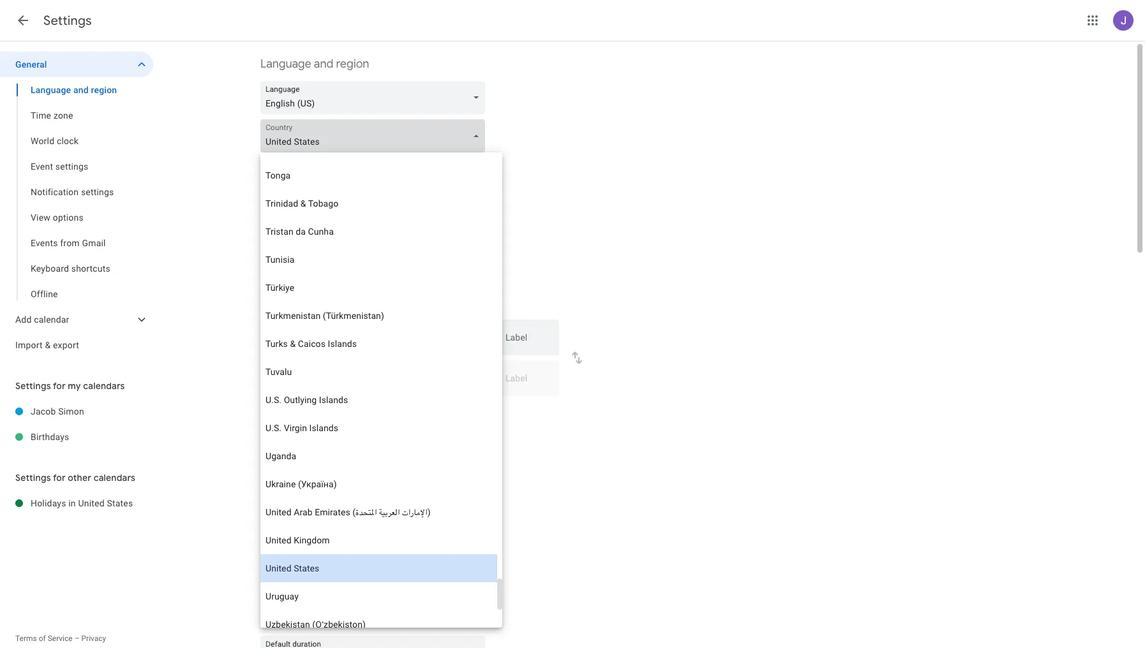 Task type: describe. For each thing, give the bounding box(es) containing it.
google
[[339, 433, 363, 442]]

1 horizontal spatial region
[[336, 57, 369, 72]]

calendars for settings for other calendars
[[94, 473, 135, 484]]

world clock
[[31, 136, 79, 146]]

general tree item
[[0, 52, 153, 77]]

birthdays tree item
[[0, 425, 153, 450]]

event inside group
[[31, 162, 53, 172]]

view options
[[31, 213, 84, 223]]

group containing language and region
[[0, 77, 153, 307]]

jacob
[[31, 407, 56, 417]]

add calendar
[[15, 315, 69, 325]]

terms of service – privacy
[[15, 635, 106, 644]]

of
[[39, 635, 46, 644]]

terms
[[15, 635, 37, 644]]

go back image
[[15, 13, 31, 28]]

for for my
[[53, 381, 66, 392]]

tristan da cunha option
[[261, 218, 497, 246]]

show
[[280, 518, 302, 528]]

gmail
[[82, 238, 106, 248]]

in
[[68, 499, 76, 509]]

zone inside group
[[54, 110, 73, 121]]

holidays in united states
[[31, 499, 133, 509]]

states
[[107, 499, 133, 509]]

uruguay option
[[261, 583, 497, 611]]

0 horizontal spatial event settings
[[31, 162, 88, 172]]

settings for other calendars
[[15, 473, 135, 484]]

1 horizontal spatial zone
[[288, 273, 313, 287]]

0 vertical spatial and
[[314, 57, 334, 72]]

privacy
[[81, 635, 106, 644]]

settings for settings for my calendars
[[15, 381, 51, 392]]

time zone inside group
[[31, 110, 73, 121]]

0 horizontal spatial language and region
[[31, 85, 117, 95]]

0 vertical spatial language and region
[[261, 57, 369, 72]]

holidays in united states link
[[31, 491, 153, 517]]

service
[[48, 635, 73, 644]]

birthdays link
[[31, 425, 153, 450]]

2 vertical spatial settings
[[292, 612, 333, 627]]

world
[[304, 518, 326, 528]]

events
[[31, 238, 58, 248]]

settings for settings
[[43, 13, 92, 29]]

tokelau option
[[261, 133, 497, 162]]

calendar
[[365, 433, 395, 442]]

my
[[68, 381, 81, 392]]

0 horizontal spatial and
[[73, 85, 89, 95]]

events from gmail
[[31, 238, 106, 248]]

holidays
[[31, 499, 66, 509]]

ukraine (україна) option
[[261, 471, 497, 499]]

0 horizontal spatial clock
[[57, 136, 79, 146]]

learn more about how google calendar works across
[[261, 433, 445, 442]]

from
[[60, 238, 80, 248]]

terms of service link
[[15, 635, 73, 644]]

options
[[53, 213, 84, 223]]

calendars for settings for my calendars
[[83, 381, 125, 392]]

notification
[[31, 187, 79, 197]]

united
[[78, 499, 105, 509]]



Task type: vqa. For each thing, say whether or not it's contained in the screenshot.
17 element
no



Task type: locate. For each thing, give the bounding box(es) containing it.
learn
[[261, 433, 280, 442]]

language and region
[[261, 57, 369, 72], [31, 85, 117, 95]]

1 horizontal spatial event
[[261, 612, 289, 627]]

trinidad & tobago option
[[261, 190, 497, 218]]

calendars up states
[[94, 473, 135, 484]]

1 horizontal spatial language
[[261, 57, 311, 72]]

türkiye option
[[261, 274, 497, 302]]

language
[[261, 57, 311, 72], [31, 85, 71, 95]]

1 vertical spatial time
[[261, 273, 286, 287]]

settings
[[55, 162, 88, 172], [81, 187, 114, 197], [292, 612, 333, 627]]

keyboard
[[31, 264, 69, 274]]

turkmenistan (türkmenistan) option
[[261, 302, 497, 330]]

2 for from the top
[[53, 473, 66, 484]]

united states option
[[261, 555, 497, 583]]

settings up jacob
[[15, 381, 51, 392]]

1 vertical spatial event settings
[[261, 612, 333, 627]]

0 vertical spatial settings
[[43, 13, 92, 29]]

None field
[[261, 81, 490, 114], [261, 119, 490, 153], [261, 81, 490, 114], [261, 119, 490, 153]]

event settings
[[31, 162, 88, 172], [261, 612, 333, 627]]

works
[[397, 433, 418, 442]]

simon
[[58, 407, 84, 417]]

1 vertical spatial region
[[91, 85, 117, 95]]

0 vertical spatial time zone
[[31, 110, 73, 121]]

0 vertical spatial clock
[[57, 136, 79, 146]]

1 vertical spatial event
[[261, 612, 289, 627]]

0 horizontal spatial zone
[[54, 110, 73, 121]]

0 vertical spatial for
[[53, 381, 66, 392]]

1 vertical spatial for
[[53, 473, 66, 484]]

1 vertical spatial calendars
[[94, 473, 135, 484]]

other
[[68, 473, 91, 484]]

settings up holidays
[[15, 473, 51, 484]]

birthdays
[[31, 432, 69, 443]]

group
[[0, 77, 153, 307]]

u.s. outlying islands option
[[261, 386, 497, 414]]

1 horizontal spatial language and region
[[261, 57, 369, 72]]

0 vertical spatial calendars
[[83, 381, 125, 392]]

settings right go back icon
[[43, 13, 92, 29]]

shortcuts
[[71, 264, 110, 274]]

region
[[336, 57, 369, 72], [91, 85, 117, 95]]

holidays in united states tree item
[[0, 491, 153, 517]]

1 vertical spatial language and region
[[31, 85, 117, 95]]

0 horizontal spatial time zone
[[31, 110, 73, 121]]

uganda option
[[261, 443, 497, 471]]

import
[[15, 340, 43, 351]]

settings for my calendars tree
[[0, 399, 153, 450]]

1 vertical spatial settings
[[15, 381, 51, 392]]

1 horizontal spatial event settings
[[261, 612, 333, 627]]

settings for settings for other calendars
[[15, 473, 51, 484]]

import & export
[[15, 340, 79, 351]]

0 horizontal spatial event
[[31, 162, 53, 172]]

0 horizontal spatial region
[[91, 85, 117, 95]]

1 vertical spatial settings
[[81, 187, 114, 197]]

event
[[31, 162, 53, 172], [261, 612, 289, 627]]

keyboard shortcuts
[[31, 264, 110, 274]]

u.s. virgin islands option
[[261, 414, 497, 443]]

show world clock
[[280, 518, 349, 528]]

1 horizontal spatial time zone
[[261, 273, 313, 287]]

uzbekistan (oʻzbekiston) option
[[261, 611, 497, 639]]

clock right world at the top left of the page
[[57, 136, 79, 146]]

tunisia option
[[261, 246, 497, 274]]

&
[[45, 340, 51, 351]]

clock
[[57, 136, 79, 146], [328, 518, 349, 528]]

clock right world
[[328, 518, 349, 528]]

view
[[31, 213, 50, 223]]

1 vertical spatial time zone
[[261, 273, 313, 287]]

–
[[74, 635, 80, 644]]

time
[[31, 110, 51, 121], [261, 273, 286, 287]]

0 vertical spatial language
[[261, 57, 311, 72]]

1 vertical spatial zone
[[288, 273, 313, 287]]

settings heading
[[43, 13, 92, 29]]

add
[[15, 315, 32, 325]]

0 horizontal spatial language
[[31, 85, 71, 95]]

across
[[420, 433, 443, 442]]

Label for secondary time zone. text field
[[506, 374, 549, 392]]

about
[[301, 433, 321, 442]]

time zone
[[31, 110, 73, 121], [261, 273, 313, 287]]

tree containing general
[[0, 52, 153, 358]]

turks & caicos islands option
[[261, 330, 497, 358]]

1 horizontal spatial and
[[314, 57, 334, 72]]

1 vertical spatial and
[[73, 85, 89, 95]]

notification settings
[[31, 187, 114, 197]]

0 vertical spatial event settings
[[31, 162, 88, 172]]

for left other
[[53, 473, 66, 484]]

world
[[31, 136, 54, 146]]

1 horizontal spatial time
[[261, 273, 286, 287]]

0 horizontal spatial time
[[31, 110, 51, 121]]

1 horizontal spatial clock
[[328, 518, 349, 528]]

tuvalu option
[[261, 358, 497, 386]]

jacob simon
[[31, 407, 84, 417]]

settings
[[43, 13, 92, 29], [15, 381, 51, 392], [15, 473, 51, 484]]

for
[[53, 381, 66, 392], [53, 473, 66, 484]]

tree
[[0, 52, 153, 358]]

Label for primary time zone. text field
[[506, 333, 549, 351]]

calendars right my
[[83, 381, 125, 392]]

calendar
[[34, 315, 69, 325]]

0 vertical spatial event
[[31, 162, 53, 172]]

zone
[[54, 110, 73, 121], [288, 273, 313, 287]]

1 for from the top
[[53, 381, 66, 392]]

0 vertical spatial region
[[336, 57, 369, 72]]

0 vertical spatial zone
[[54, 110, 73, 121]]

for for other
[[53, 473, 66, 484]]

more
[[282, 433, 299, 442]]

calendars
[[83, 381, 125, 392], [94, 473, 135, 484]]

general
[[15, 59, 47, 70]]

united kingdom option
[[261, 527, 497, 555]]

and
[[314, 57, 334, 72], [73, 85, 89, 95]]

tonga option
[[261, 162, 497, 190]]

how
[[323, 433, 337, 442]]

1 vertical spatial language
[[31, 85, 71, 95]]

export
[[53, 340, 79, 351]]

0 vertical spatial time
[[31, 110, 51, 121]]

settings for my calendars
[[15, 381, 125, 392]]

privacy link
[[81, 635, 106, 644]]

offline
[[31, 289, 58, 300]]

for left my
[[53, 381, 66, 392]]

0 vertical spatial settings
[[55, 162, 88, 172]]

jacob simon tree item
[[0, 399, 153, 425]]

united arab emirates (‫الإمارات العربية المتحدة‬‎) option
[[261, 499, 497, 527]]

2 vertical spatial settings
[[15, 473, 51, 484]]

1 vertical spatial clock
[[328, 518, 349, 528]]



